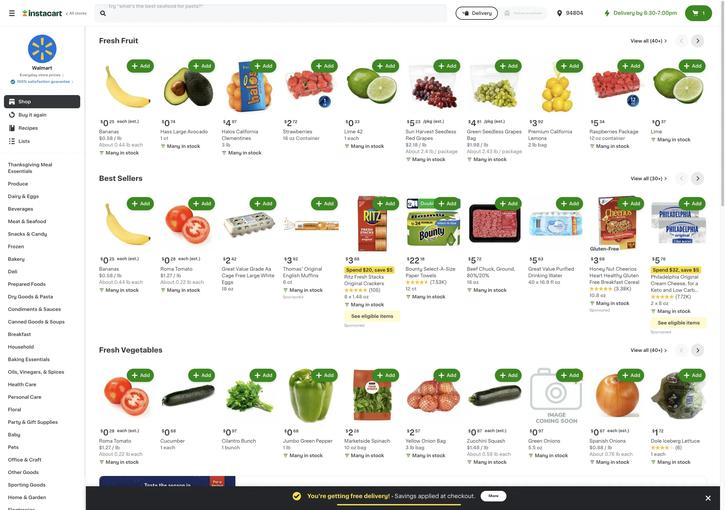 Task type: describe. For each thing, give the bounding box(es) containing it.
vegetables
[[121, 347, 163, 354]]

3 inside yellow onion bag 3 lb bag
[[406, 446, 409, 450]]

4 for $ 4 97
[[226, 120, 231, 127]]

ct inside the hass large avocado 1 ct
[[164, 136, 168, 141]]

25 for 0
[[109, 120, 114, 124]]

marketside
[[345, 439, 370, 444]]

$4.81 per package (estimated) element
[[467, 117, 523, 128]]

94804
[[566, 11, 584, 16]]

Search field
[[95, 5, 447, 22]]

100%
[[17, 80, 27, 84]]

dairy
[[8, 194, 21, 199]]

bananas for each (est.)
[[99, 267, 119, 272]]

grapes inside sun harvest seedless red grapes $2.18 / lb about 2.4 lb / package
[[416, 136, 433, 141]]

$ 0 28 each (est.) for left the $0.28 each (estimated) element
[[100, 429, 139, 437]]

$ 14 92
[[448, 491, 465, 498]]

/ inside spanish onions $0.88 / lb about 0.76 lb each
[[605, 446, 607, 450]]

shop inside 'the original donut shop dark k-cu'
[[447, 507, 459, 510]]

cream
[[651, 282, 667, 286]]

goods for dry
[[18, 295, 34, 299]]

$ for spend $20, save $5
[[346, 258, 348, 261]]

/ inside 'zucchini squash $1.48 / lb about 0.59 lb each'
[[481, 446, 483, 450]]

$ inside the $ 4 81 /pkg (est.)
[[469, 120, 471, 124]]

package inside sun harvest seedless red grapes $2.18 / lb about 2.4 lb / package
[[438, 149, 458, 154]]

$ for green onions
[[530, 430, 533, 433]]

a
[[696, 282, 698, 286]]

72 for 1
[[659, 430, 664, 433]]

baking
[[8, 357, 24, 362]]

see eligible items for 5
[[658, 321, 700, 326]]

1 inside cilantro bunch 1 bunch
[[222, 446, 224, 450]]

buy it again
[[19, 113, 46, 117]]

dairy & eggs
[[8, 194, 39, 199]]

oz down "lifestyle"
[[664, 301, 669, 306]]

spend $32, save $5
[[653, 268, 700, 273]]

/pkg for 4
[[484, 120, 493, 123]]

other goods
[[8, 470, 39, 475]]

1 inside the hass large avocado 1 ct
[[160, 136, 162, 141]]

68 for honey nut cheerios heart healthy gluten free breakfast cereal
[[600, 258, 605, 261]]

snacks & candy link
[[4, 228, 80, 241]]

honey
[[590, 267, 605, 272]]

bag inside yellow onion bag 3 lb bag
[[437, 439, 446, 444]]

halos
[[222, 129, 235, 134]]

3 for honey nut cheerios heart healthy gluten free breakfast cereal
[[594, 257, 599, 265]]

home & garden link
[[4, 492, 80, 504]]

green for green onions 5.5 oz
[[529, 439, 543, 444]]

$0.25 each (estimated) element for each (est.)
[[99, 255, 155, 266]]

1 horizontal spatial $0.28 each (estimated) element
[[160, 255, 217, 266]]

instacart logo image
[[22, 9, 62, 17]]

13
[[355, 491, 363, 498]]

tomato for right the $0.28 each (estimated) element
[[175, 267, 193, 272]]

more button
[[481, 491, 507, 502]]

$ for the original donut shop dark k-cu
[[448, 491, 451, 495]]

gluten-free
[[591, 247, 619, 252]]

roma for left the $0.28 each (estimated) element
[[99, 439, 113, 444]]

16 inside strawberries 16 oz container
[[283, 136, 288, 141]]

healthy
[[604, 274, 622, 278]]

oz right 10.8
[[601, 294, 606, 298]]

cilantro bunch 1 bunch
[[222, 439, 256, 450]]

meat & seafood
[[8, 219, 46, 224]]

2 for $ 2 28
[[348, 429, 353, 437]]

28 for left the $0.28 each (estimated) element
[[109, 430, 115, 433]]

onions for green
[[544, 439, 561, 444]]

$ for beef chuck, ground, 80%/20%
[[469, 258, 471, 261]]

2 down "lifestyle"
[[651, 301, 654, 306]]

thomas' original english muffins 6 ct
[[283, 267, 322, 285]]

main content containing 0
[[86, 26, 721, 510]]

snacks
[[8, 232, 25, 237]]

goods for sporting
[[30, 483, 46, 488]]

green seedless grapes bag $1.98 / lb about 2.43 lb / package
[[467, 129, 522, 154]]

free inside 'honey nut cheerios heart healthy gluten free breakfast cereal'
[[590, 280, 600, 285]]

ct inside thomas' original english muffins 6 ct
[[287, 280, 292, 285]]

(est.) inside $ 0 67 each (est.)
[[619, 429, 630, 433]]

& for eggs
[[22, 194, 26, 199]]

care for health care
[[25, 383, 36, 387]]

savings
[[395, 494, 417, 499]]

5 for $ 5 23 /pkg (est.)
[[410, 119, 415, 127]]

original for philadelphia original cream cheese, for a keto and low carb lifestyle
[[681, 275, 699, 280]]

view all (40+) button for 1
[[628, 344, 670, 357]]

premium california lemons 2 lb bag
[[529, 129, 573, 147]]

green for green seedless grapes bag $1.98 / lb about 2.43 lb / package
[[467, 129, 482, 134]]

essentials inside "link"
[[25, 357, 50, 362]]

heart
[[590, 274, 603, 278]]

each inside "lime 42 1 each"
[[348, 136, 359, 141]]

& inside 'link'
[[35, 295, 39, 299]]

$ for yellow onion bag
[[407, 430, 410, 433]]

x for 3
[[349, 295, 352, 299]]

$ 0 33
[[346, 120, 360, 127]]

5 for $ 5 72
[[471, 257, 476, 265]]

lb inside premium california lemons 2 lb bag
[[533, 143, 537, 147]]

other goods link
[[4, 467, 80, 479]]

2 for $ 2 72
[[287, 120, 292, 127]]

$ for bounty select-a-size paper towels
[[407, 257, 410, 261]]

$ for jumbo green pepper
[[284, 430, 287, 433]]

delivery!
[[364, 494, 390, 499]]

1 inside jumbo green pepper 1 lb
[[283, 446, 285, 450]]

deli link
[[4, 266, 80, 278]]

oz inside great value purified drinking water 40 x 16.9 fl oz
[[555, 280, 561, 285]]

tomato for left the $0.28 each (estimated) element
[[114, 439, 131, 444]]

fresh for 0
[[99, 347, 120, 354]]

a-
[[441, 267, 446, 272]]

buy
[[19, 113, 28, 117]]

candy
[[31, 232, 47, 237]]

& for garden
[[23, 496, 27, 500]]

bakery link
[[4, 253, 80, 266]]

28 for right the $0.28 each (estimated) element
[[171, 258, 176, 261]]

home
[[8, 496, 22, 500]]

sponsored badge image down 2 x 8 oz at the bottom right of page
[[651, 331, 671, 334]]

fresh inside 'ritz fresh stacks original crackers'
[[355, 275, 367, 280]]

sponsored badge image down 6
[[283, 296, 303, 299]]

3 for thomas' original english muffins
[[287, 257, 292, 265]]

lime for lime
[[651, 129, 663, 134]]

$ for cilantro bunch
[[223, 430, 226, 433]]

$ for lime
[[653, 120, 655, 124]]

everyday store prices
[[20, 73, 61, 77]]

$1.27 for right the $0.28 each (estimated) element
[[160, 274, 172, 278]]

0 horizontal spatial eggs
[[27, 194, 39, 199]]

large inside great value grade aa cage free large white eggs 18 oz
[[247, 274, 260, 278]]

0 horizontal spatial 12
[[406, 287, 411, 292]]

green for green mountain coffee roaster
[[351, 500, 365, 505]]

product group containing 1
[[651, 368, 707, 467]]

applied
[[418, 494, 439, 499]]

beverages link
[[4, 203, 80, 215]]

great value purified drinking water 40 x 16.9 fl oz
[[529, 267, 575, 285]]

best
[[99, 175, 116, 182]]

3 inside the halos california clementines 3 lb
[[222, 143, 225, 147]]

household link
[[4, 341, 80, 354]]

add to cart
[[368, 201, 395, 206]]

lb inside jumbo green pepper 1 lb
[[286, 446, 291, 450]]

dark
[[460, 507, 471, 510]]

sun
[[406, 129, 415, 134]]

$ 0 25 each (est.) for each (est.)
[[100, 257, 139, 265]]

coffee
[[351, 507, 367, 510]]

taste the season in every sip image
[[99, 477, 236, 510]]

each inside product group
[[654, 452, 666, 457]]

view all (40+) button for 0
[[628, 34, 670, 48]]

select-
[[424, 267, 441, 272]]

about inside green seedless grapes bag $1.98 / lb about 2.43 lb / package
[[467, 149, 481, 154]]

value for 2
[[236, 267, 249, 272]]

lb inside the halos california clementines 3 lb
[[226, 143, 230, 147]]

eligible for 3
[[362, 314, 379, 319]]

x inside great value purified drinking water 40 x 16.9 fl oz
[[536, 280, 539, 285]]

& for craft
[[24, 458, 28, 463]]

fresh for 4
[[99, 37, 120, 44]]

great for 2
[[222, 267, 235, 272]]

by
[[637, 11, 643, 16]]

grade
[[250, 267, 264, 272]]

$0.25 each (estimated) element for 0
[[99, 117, 155, 128]]

cage
[[222, 274, 234, 278]]

2.43
[[482, 149, 493, 154]]

premium
[[529, 129, 549, 134]]

0 horizontal spatial $0.28 each (estimated) element
[[99, 427, 155, 438]]

92 for green mountain coffee roaster
[[364, 491, 369, 495]]

$ 4 81 /pkg (est.)
[[469, 120, 505, 127]]

1 inside cucumber 1 each
[[160, 446, 162, 450]]

$5 for 5
[[693, 268, 700, 273]]

see eligible items for 3
[[352, 314, 394, 319]]

seedless inside green seedless grapes bag $1.98 / lb about 2.43 lb / package
[[483, 129, 504, 134]]

deli
[[8, 270, 17, 274]]

oz inside raspberries package 12 oz container
[[596, 136, 601, 141]]

68 for cucumber
[[171, 430, 176, 433]]

5 for $ 5 63
[[533, 257, 538, 265]]

$ for spend $32, save $5
[[653, 258, 655, 261]]

0.44 for 0
[[114, 143, 125, 147]]

$5 for 3
[[387, 268, 393, 273]]

dairy & eggs link
[[4, 190, 80, 203]]

office
[[8, 458, 23, 463]]

spanish onions $0.88 / lb about 0.76 lb each
[[590, 439, 633, 457]]

baby
[[8, 433, 20, 437]]

$ for hass large avocado
[[162, 120, 164, 124]]

0.22 for right the $0.28 each (estimated) element
[[176, 280, 186, 285]]

$ inside $ 5 23 /pkg (est.)
[[407, 120, 410, 124]]

prepared foods link
[[4, 278, 80, 291]]

oils, vinegars, & spices
[[8, 370, 64, 375]]

sun harvest seedless red grapes $2.18 / lb about 2.4 lb / package
[[406, 129, 458, 154]]

package inside green seedless grapes bag $1.98 / lb about 2.43 lb / package
[[502, 149, 522, 154]]

onions for spanish
[[610, 439, 626, 444]]

lemons
[[529, 136, 547, 141]]

$ 0 97 for cilantro bunch
[[223, 429, 237, 437]]

yellow
[[406, 439, 421, 444]]

0 horizontal spatial shop
[[19, 99, 31, 104]]

view all (30+)
[[631, 176, 663, 181]]

fl
[[551, 280, 554, 285]]

$0.58 for 0
[[99, 136, 113, 141]]

2 inside premium california lemons 2 lb bag
[[529, 143, 531, 147]]

25 for each (est.)
[[109, 257, 114, 261]]

•
[[391, 494, 394, 499]]

18 inside great value grade aa cage free large white eggs 18 oz
[[222, 287, 227, 292]]

16 inside beef chuck, ground, 80%/20% 16 oz
[[467, 280, 472, 285]]

about inside 'zucchini squash $1.48 / lb about 0.59 lb each'
[[467, 452, 481, 457]]

walmart logo image
[[28, 34, 57, 63]]

$ inside $ 0 87 each (est.)
[[469, 430, 471, 433]]

at
[[441, 494, 446, 499]]

x for 5
[[655, 301, 658, 306]]

product group containing 22
[[406, 196, 462, 302]]

strawberries 16 oz container
[[283, 129, 320, 141]]

$ for honey nut cheerios heart healthy gluten free breakfast cereal
[[591, 258, 594, 261]]

$0.87 each (estimated) element
[[467, 427, 523, 438]]

meat
[[8, 219, 20, 224]]

$ for great value grade aa cage free large white eggs
[[223, 258, 226, 261]]

42 inside $ 2 42
[[231, 258, 237, 261]]

0 vertical spatial 8
[[345, 295, 348, 299]]

(est.) inside $ 5 23 /pkg (est.)
[[434, 119, 444, 123]]

breakfast link
[[4, 328, 80, 341]]

oz inside great value grade aa cage free large white eggs 18 oz
[[228, 287, 234, 292]]

save for 3
[[375, 268, 386, 273]]

97 for 2
[[232, 120, 237, 124]]

bananas $0.58 / lb about 0.44 lb each for 0
[[99, 129, 143, 147]]

free inside great value grade aa cage free large white eggs 18 oz
[[235, 274, 246, 278]]

$ for dole iceberg lettuce
[[653, 430, 655, 433]]

store
[[38, 73, 48, 77]]

large inside the hass large avocado 1 ct
[[173, 129, 186, 134]]

view for 5
[[631, 39, 643, 43]]

essentials inside thanksgiving meal essentials
[[8, 169, 32, 174]]

personal care
[[8, 395, 41, 400]]

and
[[663, 288, 672, 293]]

$ 1 72
[[653, 429, 664, 437]]

gluten
[[624, 274, 639, 278]]

seedless inside sun harvest seedless red grapes $2.18 / lb about 2.4 lb / package
[[435, 129, 457, 134]]

lists
[[19, 139, 30, 144]]

spices
[[48, 370, 64, 375]]

jumbo green pepper 1 lb
[[283, 439, 333, 450]]

produce link
[[4, 178, 80, 190]]

42 inside "lime 42 1 each"
[[357, 129, 363, 134]]

cereal
[[625, 280, 640, 285]]

$1.48
[[467, 446, 480, 450]]

(est.) inside $ 0 87 each (est.)
[[496, 429, 507, 433]]

oz right 1.48
[[363, 295, 369, 299]]

condiments & sauces
[[8, 307, 61, 312]]

home & garden
[[8, 496, 46, 500]]

bounty select-a-size paper towels
[[406, 267, 456, 278]]



Task type: locate. For each thing, give the bounding box(es) containing it.
raspberries
[[590, 129, 618, 134]]

92 for thomas' original english muffins
[[293, 258, 298, 261]]

2 bananas $0.58 / lb about 0.44 lb each from the top
[[99, 267, 143, 285]]

(est.) inside the $ 4 81 /pkg (est.)
[[494, 120, 505, 123]]

3 for premium california lemons
[[533, 120, 538, 127]]

goods for canned
[[28, 320, 44, 324]]

yellow onion bag 3 lb bag
[[406, 439, 446, 450]]

0 horizontal spatial save
[[375, 268, 386, 273]]

18 inside $ 22 18
[[420, 257, 425, 261]]

bunch
[[241, 439, 256, 444]]

0 vertical spatial view all (40+)
[[631, 39, 663, 43]]

0 vertical spatial all
[[644, 39, 649, 43]]

0 vertical spatial large
[[173, 129, 186, 134]]

sponsored badge image down 10.8 oz
[[590, 309, 610, 313]]

5 up the 'beef'
[[471, 257, 476, 265]]

28 inside $ 2 28
[[354, 430, 359, 433]]

lime inside "lime 42 1 each"
[[345, 129, 356, 134]]

original for thomas' original english muffins 6 ct
[[304, 267, 322, 272]]

1 vertical spatial 72
[[477, 258, 482, 261]]

floral
[[8, 408, 21, 412]]

1 4 from the left
[[226, 120, 231, 127]]

$ inside $ 1 72
[[653, 430, 655, 433]]

each inside cucumber 1 each
[[164, 446, 175, 450]]

bag inside premium california lemons 2 lb bag
[[538, 143, 547, 147]]

oz inside 'green onions 5.5 oz'
[[537, 446, 543, 450]]

$ 2 72
[[284, 120, 298, 127]]

18 right 22
[[420, 257, 425, 261]]

1 vertical spatial $0.28 each (estimated) element
[[99, 427, 155, 438]]

1 each
[[651, 452, 666, 457]]

0 horizontal spatial onions
[[544, 439, 561, 444]]

grapes down harvest
[[416, 136, 433, 141]]

$0.28 each (estimated) element
[[160, 255, 217, 266], [99, 427, 155, 438]]

1 horizontal spatial package
[[502, 149, 522, 154]]

1 inside button
[[703, 11, 705, 16]]

$ inside '$ 5 63'
[[530, 258, 533, 261]]

each inside $ 0 67 each (est.)
[[608, 429, 618, 433]]

0 horizontal spatial $ 0 97
[[223, 429, 237, 437]]

delivery for delivery by 6:30-7:00pm
[[614, 11, 635, 16]]

taste the season in every sip image
[[241, 488, 253, 500]]

baking essentials
[[8, 357, 50, 362]]

see down 8 x 1.48 oz
[[352, 314, 361, 319]]

green
[[467, 129, 482, 134], [301, 439, 315, 444], [529, 439, 543, 444], [351, 500, 365, 505]]

ct down paper
[[412, 287, 417, 292]]

cilantro
[[222, 439, 240, 444]]

0 horizontal spatial see eligible items button
[[345, 311, 401, 322]]

1 horizontal spatial 16
[[467, 280, 472, 285]]

2 up strawberries
[[287, 120, 292, 127]]

lb inside yellow onion bag 3 lb bag
[[410, 446, 414, 450]]

lime down $ 0 37
[[651, 129, 663, 134]]

2 california from the left
[[550, 129, 573, 134]]

1 vertical spatial breakfast
[[8, 332, 31, 337]]

items down (7.72k) in the bottom of the page
[[687, 321, 700, 326]]

(40+) for 0
[[650, 39, 663, 43]]

1 horizontal spatial bag
[[416, 446, 425, 450]]

16 down strawberries
[[283, 136, 288, 141]]

2 value from the left
[[543, 267, 555, 272]]

1 horizontal spatial 0.22
[[176, 280, 186, 285]]

spend up ritz
[[347, 268, 362, 273]]

onions inside 'green onions 5.5 oz'
[[544, 439, 561, 444]]

lime 42 1 each
[[345, 129, 363, 141]]

1 horizontal spatial lime
[[651, 129, 663, 134]]

2 item carousel region from the top
[[99, 172, 707, 339]]

0 horizontal spatial x
[[349, 295, 352, 299]]

bag down the yellow
[[416, 446, 425, 450]]

0 vertical spatial roma tomato $1.27 / lb about 0.22 lb each
[[160, 267, 204, 285]]

$ inside $ 0 37
[[653, 120, 655, 124]]

1 item carousel region from the top
[[99, 34, 707, 167]]

more
[[489, 495, 499, 498]]

pasta
[[40, 295, 53, 299]]

8 x 1.48 oz
[[345, 295, 369, 299]]

oz inside strawberries 16 oz container
[[289, 136, 295, 141]]

0 horizontal spatial 16
[[283, 136, 288, 141]]

0 horizontal spatial 72
[[293, 120, 298, 124]]

$ for great value purified drinking water
[[530, 258, 533, 261]]

california up clementines
[[236, 129, 258, 134]]

0 horizontal spatial package
[[438, 149, 458, 154]]

2 vertical spatial free
[[590, 280, 600, 285]]

0 vertical spatial 16
[[283, 136, 288, 141]]

onions inside spanish onions $0.88 / lb about 0.76 lb each
[[610, 439, 626, 444]]

eggs inside great value grade aa cage free large white eggs 18 oz
[[222, 280, 233, 285]]

2 $ 0 68 from the left
[[284, 429, 299, 437]]

$ 3 68
[[591, 257, 605, 265]]

0 horizontal spatial 0.22
[[114, 452, 125, 457]]

2 great from the left
[[529, 267, 542, 272]]

68 up jumbo on the left bottom of page
[[293, 430, 299, 433]]

2 up 'cage'
[[226, 257, 231, 265]]

6
[[283, 280, 286, 285]]

green inside green seedless grapes bag $1.98 / lb about 2.43 lb / package
[[467, 129, 482, 134]]

great up 'cage'
[[222, 267, 235, 272]]

$0.58 for each (est.)
[[99, 274, 113, 278]]

$ inside "$ 3 88"
[[346, 258, 348, 261]]

oz right fl
[[555, 280, 561, 285]]

1 0.44 from the top
[[114, 143, 125, 147]]

72 inside $ 5 72
[[477, 258, 482, 261]]

original down ritz
[[345, 282, 363, 286]]

see eligible items button for 5
[[651, 318, 707, 329]]

/pkg right 81
[[484, 120, 493, 123]]

best sellers
[[99, 175, 143, 182]]

oz down 'cage'
[[228, 287, 234, 292]]

1 horizontal spatial 4
[[471, 120, 477, 127]]

0 vertical spatial care
[[25, 383, 36, 387]]

2 $5 from the left
[[693, 268, 700, 273]]

california inside the halos california clementines 3 lb
[[236, 129, 258, 134]]

& right the meat
[[21, 219, 25, 224]]

2 all from the top
[[644, 176, 649, 181]]

original inside philadelphia original cream cheese, for a keto and low carb lifestyle
[[681, 275, 699, 280]]

bag up "$1.98" at the right of the page
[[467, 136, 476, 141]]

0 vertical spatial bag
[[467, 136, 476, 141]]

0 horizontal spatial california
[[236, 129, 258, 134]]

treatment tracker modal dialog
[[86, 487, 721, 510]]

$ for halos california clementines
[[223, 120, 226, 124]]

delivery inside delivery by 6:30-7:00pm link
[[614, 11, 635, 16]]

items for 3
[[380, 314, 394, 319]]

green inside green mountain coffee roaster
[[351, 500, 365, 505]]

x left 1.48
[[349, 295, 352, 299]]

& right home
[[23, 496, 27, 500]]

0 vertical spatial bananas
[[99, 129, 119, 134]]

1 seedless from the left
[[435, 129, 457, 134]]

1 $ 0 97 from the left
[[223, 429, 237, 437]]

$ for premium california lemons
[[530, 120, 533, 124]]

68 up 'cucumber'
[[171, 430, 176, 433]]

oils, vinegars, & spices link
[[4, 366, 80, 379]]

$ inside '$ 5 76'
[[653, 258, 655, 261]]

essentials up the oils, vinegars, & spices
[[25, 357, 50, 362]]

1 horizontal spatial see
[[658, 321, 667, 326]]

delivery
[[614, 11, 635, 16], [472, 11, 492, 16]]

view all (40+) for 1
[[631, 348, 663, 353]]

1 spend from the left
[[347, 268, 362, 273]]

all stores link
[[22, 4, 87, 22]]

grapes inside green seedless grapes bag $1.98 / lb about 2.43 lb / package
[[505, 129, 522, 134]]

1 horizontal spatial see eligible items button
[[651, 318, 707, 329]]

$ 3 92 up 'premium'
[[530, 120, 544, 127]]

bananas for 0
[[99, 129, 119, 134]]

0 vertical spatial ct
[[164, 136, 168, 141]]

68 inside "$ 3 68"
[[600, 258, 605, 261]]

5 for $ 5 76
[[655, 257, 660, 265]]

carb
[[684, 288, 695, 293]]

1 horizontal spatial save
[[681, 268, 692, 273]]

bag right onion
[[437, 439, 446, 444]]

care inside personal care link
[[30, 395, 41, 400]]

1 horizontal spatial onions
[[610, 439, 626, 444]]

goods inside 'link'
[[18, 295, 34, 299]]

green inside jumbo green pepper 1 lb
[[301, 439, 315, 444]]

0 horizontal spatial roma tomato $1.27 / lb about 0.22 lb each
[[99, 439, 143, 457]]

1 vertical spatial $ 0 28 each (est.)
[[100, 429, 139, 437]]

0 horizontal spatial see
[[352, 314, 361, 319]]

1 horizontal spatial breakfast
[[601, 280, 624, 285]]

1 horizontal spatial $5
[[693, 268, 700, 273]]

2 lime from the left
[[651, 129, 663, 134]]

92 up 'thomas'' in the bottom of the page
[[293, 258, 298, 261]]

97 up 'green onions 5.5 oz'
[[539, 430, 544, 433]]

97 up halos
[[232, 120, 237, 124]]

1 vertical spatial $1.27
[[99, 446, 111, 450]]

floral link
[[4, 404, 80, 416]]

1 horizontal spatial 42
[[357, 129, 363, 134]]

shop down the
[[447, 507, 459, 510]]

original inside thomas' original english muffins 6 ct
[[304, 267, 322, 272]]

5 left 23 at the top right of the page
[[410, 119, 415, 127]]

$ inside $ 0 74
[[162, 120, 164, 124]]

1 horizontal spatial bag
[[467, 136, 476, 141]]

1 vertical spatial see eligible items
[[658, 321, 700, 326]]

5 left 63
[[533, 257, 538, 265]]

0 vertical spatial 42
[[357, 129, 363, 134]]

2 $ 0 97 from the left
[[530, 429, 544, 437]]

$ inside $ 22 18
[[407, 257, 410, 261]]

1 vertical spatial roma
[[99, 439, 113, 444]]

3 up 'premium'
[[533, 120, 538, 127]]

original up dark
[[457, 500, 475, 505]]

x down "lifestyle"
[[655, 301, 658, 306]]

0 horizontal spatial bag
[[358, 446, 367, 450]]

0 horizontal spatial seedless
[[435, 129, 457, 134]]

bag inside green seedless grapes bag $1.98 / lb about 2.43 lb / package
[[467, 136, 476, 141]]

1 lime from the left
[[345, 129, 356, 134]]

california inside premium california lemons 2 lb bag
[[550, 129, 573, 134]]

harvest
[[416, 129, 434, 134]]

2 $0.25 each (estimated) element from the top
[[99, 255, 155, 266]]

12 down raspberries
[[590, 136, 595, 141]]

12 inside raspberries package 12 oz container
[[590, 136, 595, 141]]

5.5
[[529, 446, 536, 450]]

1 vertical spatial essentials
[[25, 357, 50, 362]]

0 vertical spatial grapes
[[505, 129, 522, 134]]

1 $ 0 68 from the left
[[162, 429, 176, 437]]

1 vertical spatial $0.58
[[99, 274, 113, 278]]

68 for jumbo green pepper
[[293, 430, 299, 433]]

3 down the yellow
[[406, 446, 409, 450]]

spinach
[[372, 439, 390, 444]]

1 vertical spatial ct
[[287, 280, 292, 285]]

/
[[114, 136, 116, 141], [419, 143, 421, 147], [481, 143, 483, 147], [435, 149, 437, 154], [499, 149, 501, 154], [114, 274, 116, 278], [174, 274, 176, 278], [112, 446, 114, 450], [481, 446, 483, 450], [605, 446, 607, 450]]

0 vertical spatial breakfast
[[601, 280, 624, 285]]

1 horizontal spatial 28
[[171, 258, 176, 261]]

$ inside $ 2 57
[[407, 430, 410, 433]]

0 vertical spatial view
[[631, 39, 643, 43]]

0 vertical spatial bananas $0.58 / lb about 0.44 lb each
[[99, 129, 143, 147]]

$ for cucumber
[[162, 430, 164, 433]]

roma tomato $1.27 / lb about 0.22 lb each
[[160, 267, 204, 285], [99, 439, 143, 457]]

zucchini
[[467, 439, 487, 444]]

bag for premium
[[538, 143, 547, 147]]

1 horizontal spatial 8
[[659, 301, 662, 306]]

$ for lime 42
[[346, 120, 348, 124]]

personal care link
[[4, 391, 80, 404]]

$ for strawberries
[[284, 120, 287, 124]]

in
[[672, 137, 677, 142], [182, 144, 186, 149], [366, 144, 370, 149], [611, 144, 615, 149], [120, 151, 124, 155], [243, 151, 247, 155], [427, 157, 431, 162], [488, 157, 493, 162], [120, 288, 124, 293], [182, 288, 186, 293], [304, 288, 309, 293], [488, 288, 493, 293], [427, 295, 431, 299], [611, 301, 615, 306], [366, 303, 370, 307], [672, 309, 677, 314], [427, 454, 431, 458], [304, 454, 309, 458], [366, 454, 370, 458], [550, 454, 554, 458], [120, 460, 124, 465], [488, 460, 493, 465], [611, 460, 615, 465], [672, 460, 677, 465]]

breakfast inside 'honey nut cheerios heart healthy gluten free breakfast cereal'
[[601, 280, 624, 285]]

thomas'
[[283, 267, 303, 272]]

2 x 8 oz
[[651, 301, 669, 306]]

4 inside $4.81 per package (estimated) element
[[471, 120, 477, 127]]

value left grade
[[236, 267, 249, 272]]

& for candy
[[26, 232, 30, 237]]

2 $0.58 from the top
[[99, 274, 113, 278]]

prepared
[[8, 282, 30, 287]]

0 vertical spatial $0.28 each (estimated) element
[[160, 255, 217, 266]]

canned goods & soups link
[[4, 316, 80, 328]]

$ 0 68 up jumbo on the left bottom of page
[[284, 429, 299, 437]]

1 onions from the left
[[544, 439, 561, 444]]

0 vertical spatial $ 0 28 each (est.)
[[162, 257, 200, 265]]

2 package from the left
[[502, 149, 522, 154]]

condiments
[[8, 307, 37, 312]]

delivery by 6:30-7:00pm
[[614, 11, 678, 16]]

see eligible items button down (7.72k) in the bottom of the page
[[651, 318, 707, 329]]

72 up the 'beef'
[[477, 258, 482, 261]]

1 horizontal spatial roma tomato $1.27 / lb about 0.22 lb each
[[160, 267, 204, 285]]

hass
[[160, 129, 172, 134]]

spend for 5
[[653, 268, 669, 273]]

1 bananas $0.58 / lb about 0.44 lb each from the top
[[99, 129, 143, 147]]

$ for marketside spinach
[[346, 430, 348, 433]]

1 vertical spatial 8
[[659, 301, 662, 306]]

spend up philadelphia
[[653, 268, 669, 273]]

1 $0.58 from the top
[[99, 136, 113, 141]]

free down heart
[[590, 280, 600, 285]]

& left sauces
[[38, 307, 42, 312]]

$ inside $ 13 92
[[352, 491, 355, 495]]

$ 3 92 for premium california lemons
[[530, 120, 544, 127]]

1 $ 0 25 each (est.) from the top
[[100, 119, 139, 127]]

1 25 from the top
[[109, 120, 114, 124]]

5 for $ 5 34
[[594, 120, 599, 127]]

save
[[375, 268, 386, 273], [681, 268, 692, 273]]

eggs down 'cage'
[[222, 280, 233, 285]]

72 inside $ 2 72
[[293, 120, 298, 124]]

92 right 14
[[460, 491, 465, 495]]

3 all from the top
[[644, 348, 649, 353]]

office & craft link
[[4, 454, 80, 467]]

free right 'cage'
[[235, 274, 246, 278]]

0.22 for left the $0.28 each (estimated) element
[[114, 452, 125, 457]]

squash
[[488, 439, 506, 444]]

2 view all (40+) from the top
[[631, 348, 663, 353]]

1 horizontal spatial great
[[529, 267, 542, 272]]

0 vertical spatial $1.27
[[160, 274, 172, 278]]

oz down raspberries
[[596, 136, 601, 141]]

$ 22 18
[[407, 257, 425, 265]]

12 down paper
[[406, 287, 411, 292]]

roma for right the $0.28 each (estimated) element
[[160, 267, 174, 272]]

eligible down 1.48
[[362, 314, 379, 319]]

& for seafood
[[21, 219, 25, 224]]

$ 0 97 up 'green onions 5.5 oz'
[[530, 429, 544, 437]]

$ inside the $ 14 92
[[448, 491, 451, 495]]

2 horizontal spatial free
[[609, 247, 619, 252]]

2 25 from the top
[[109, 257, 114, 261]]

$ 0 97 up cilantro on the bottom
[[223, 429, 237, 437]]

goods up sporting goods
[[23, 470, 39, 475]]

$ 0 87 each (est.)
[[469, 429, 507, 437]]

18 down 'cage'
[[222, 287, 227, 292]]

stores
[[75, 12, 87, 15]]

& for sauces
[[38, 307, 42, 312]]

$32,
[[670, 268, 680, 273]]

roma tomato $1.27 / lb about 0.22 lb each for left the $0.28 each (estimated) element
[[99, 439, 143, 457]]

bananas $0.58 / lb about 0.44 lb each for each (est.)
[[99, 267, 143, 285]]

$0.67 each (estimated) element
[[590, 427, 646, 438]]

view
[[631, 39, 643, 43], [631, 176, 643, 181], [631, 348, 643, 353]]

see for 3
[[352, 314, 361, 319]]

$ 0 97 for green onions
[[530, 429, 544, 437]]

8 down "lifestyle"
[[659, 301, 662, 306]]

see eligible items
[[352, 314, 394, 319], [658, 321, 700, 326]]

care inside health care link
[[25, 383, 36, 387]]

2 seedless from the left
[[483, 129, 504, 134]]

care for personal care
[[30, 395, 41, 400]]

0 vertical spatial eligible
[[362, 314, 379, 319]]

original inside 'the original donut shop dark k-cu'
[[457, 500, 475, 505]]

donut
[[476, 500, 490, 505]]

many
[[658, 137, 671, 142], [167, 144, 180, 149], [351, 144, 364, 149], [597, 144, 610, 149], [106, 151, 119, 155], [228, 151, 242, 155], [412, 157, 426, 162], [474, 157, 487, 162], [106, 288, 119, 293], [167, 288, 180, 293], [290, 288, 303, 293], [474, 288, 487, 293], [412, 295, 426, 299], [597, 301, 610, 306], [351, 303, 364, 307], [658, 309, 671, 314], [412, 454, 426, 458], [290, 454, 303, 458], [351, 454, 364, 458], [535, 454, 549, 458], [106, 460, 119, 465], [474, 460, 487, 465], [597, 460, 610, 465], [658, 460, 671, 465]]

great inside great value purified drinking water 40 x 16.9 fl oz
[[529, 267, 542, 272]]

1 vertical spatial 0.22
[[114, 452, 125, 457]]

green down 81
[[467, 129, 482, 134]]

87
[[477, 430, 482, 433]]

0 vertical spatial $0.58
[[99, 136, 113, 141]]

goods up garden
[[30, 483, 46, 488]]

2 $ 0 25 each (est.) from the top
[[100, 257, 139, 265]]

$ 0 74
[[162, 120, 176, 127]]

3 item carousel region from the top
[[99, 344, 707, 471]]

green up 5.5
[[529, 439, 543, 444]]

3 for spend $20, save $5
[[348, 257, 354, 265]]

1 value from the left
[[236, 267, 249, 272]]

you're getting free delivery!
[[308, 494, 390, 499]]

breakfast down "healthy" on the bottom right of page
[[601, 280, 624, 285]]

oz down 80%/20%
[[473, 280, 479, 285]]

72 for 2
[[293, 120, 298, 124]]

see down 2 x 8 oz at the bottom right of page
[[658, 321, 667, 326]]

add to cart button
[[355, 198, 399, 210]]

$ 0 68 for jumbo green pepper
[[284, 429, 299, 437]]

soups
[[50, 320, 65, 324]]

free
[[609, 247, 619, 252], [235, 274, 246, 278], [590, 280, 600, 285]]

save for 5
[[681, 268, 692, 273]]

/pkg inside the $ 4 81 /pkg (est.)
[[484, 120, 493, 123]]

product group
[[99, 58, 155, 157], [160, 58, 217, 151], [222, 58, 278, 157], [283, 58, 339, 142], [345, 58, 401, 151], [406, 58, 462, 164], [467, 58, 523, 164], [529, 58, 585, 148], [590, 58, 646, 151], [651, 58, 707, 144], [99, 196, 155, 295], [160, 196, 217, 295], [222, 196, 278, 293], [283, 196, 339, 301], [345, 196, 401, 330], [406, 196, 462, 302], [467, 196, 523, 295], [529, 196, 585, 286], [590, 196, 646, 314], [651, 196, 707, 336], [99, 368, 155, 467], [160, 368, 217, 451], [222, 368, 278, 451], [283, 368, 339, 461], [345, 368, 401, 461], [406, 368, 462, 461], [467, 368, 523, 467], [529, 368, 585, 461], [590, 368, 646, 467], [651, 368, 707, 467]]

72 up strawberries
[[293, 120, 298, 124]]

1 vertical spatial $0.25 each (estimated) element
[[99, 255, 155, 266]]

view all (40+) for 0
[[631, 39, 663, 43]]

92 up 'premium'
[[538, 120, 544, 124]]

0 horizontal spatial delivery
[[472, 11, 492, 16]]

$ inside $ 5 34
[[591, 120, 594, 124]]

0 horizontal spatial large
[[173, 129, 186, 134]]

fresh left fruit
[[99, 37, 120, 44]]

0 vertical spatial shop
[[19, 99, 31, 104]]

0 vertical spatial see eligible items
[[352, 314, 394, 319]]

2 onions from the left
[[610, 439, 626, 444]]

view inside popup button
[[631, 176, 643, 181]]

0 vertical spatial see
[[352, 314, 361, 319]]

1 inside "lime 42 1 each"
[[345, 136, 346, 141]]

for
[[688, 282, 695, 286]]

tomato
[[175, 267, 193, 272], [114, 439, 131, 444]]

/pkg right 23 at the top right of the page
[[423, 119, 433, 123]]

3 view from the top
[[631, 348, 643, 353]]

0 vertical spatial $ 0 25 each (est.)
[[100, 119, 139, 127]]

42
[[357, 129, 363, 134], [231, 258, 237, 261]]

goods
[[18, 295, 34, 299], [28, 320, 44, 324], [23, 470, 39, 475], [30, 483, 46, 488]]

bag for yellow
[[416, 446, 425, 450]]

add
[[140, 64, 150, 68], [202, 64, 211, 68], [263, 64, 273, 68], [324, 64, 334, 68], [386, 64, 395, 68], [447, 64, 457, 68], [508, 64, 518, 68], [570, 64, 579, 68], [631, 64, 641, 68], [692, 64, 702, 68], [140, 201, 150, 206], [202, 201, 211, 206], [263, 201, 273, 206], [324, 201, 334, 206], [368, 201, 378, 206], [447, 201, 457, 206], [508, 201, 518, 206], [570, 201, 579, 206], [631, 201, 641, 206], [692, 201, 702, 206], [140, 373, 150, 378], [202, 373, 211, 378], [263, 373, 273, 378], [324, 373, 334, 378], [386, 373, 395, 378], [447, 373, 457, 378], [508, 373, 518, 378], [570, 373, 579, 378], [631, 373, 641, 378], [692, 373, 702, 378], [333, 494, 343, 498], [429, 494, 439, 498]]

1 horizontal spatial large
[[247, 274, 260, 278]]

original for the original donut shop dark k-cu
[[457, 500, 475, 505]]

view all (40+)
[[631, 39, 663, 43], [631, 348, 663, 353]]

& left pasta
[[35, 295, 39, 299]]

bag inside yellow onion bag 3 lb bag
[[416, 446, 425, 450]]

1 horizontal spatial shop
[[447, 507, 459, 510]]

value for 5
[[543, 267, 555, 272]]

2 view all (40+) button from the top
[[628, 344, 670, 357]]

2 vertical spatial ct
[[412, 287, 417, 292]]

2 (40+) from the top
[[650, 348, 663, 353]]

$5 right $20,
[[387, 268, 393, 273]]

household
[[8, 345, 34, 350]]

all for 5
[[644, 39, 649, 43]]

1 horizontal spatial 18
[[420, 257, 425, 261]]

2 view from the top
[[631, 176, 643, 181]]

81
[[477, 120, 482, 124]]

1 view all (40+) button from the top
[[628, 34, 670, 48]]

1 view all (40+) from the top
[[631, 39, 663, 43]]

value inside great value purified drinking water 40 x 16.9 fl oz
[[543, 267, 555, 272]]

sponsored badge image
[[283, 296, 303, 299], [590, 309, 610, 313], [345, 324, 365, 328], [651, 331, 671, 334]]

about
[[99, 143, 113, 147], [406, 149, 420, 154], [467, 149, 481, 154], [99, 280, 113, 285], [160, 280, 175, 285], [99, 452, 113, 457], [467, 452, 481, 457], [590, 452, 604, 457]]

save up stacks
[[375, 268, 386, 273]]

$0.25 each (estimated) element
[[99, 117, 155, 128], [99, 255, 155, 266]]

2 horizontal spatial 72
[[659, 430, 664, 433]]

$5.23 per package (estimated) element
[[406, 117, 462, 128]]

1 vertical spatial free
[[235, 274, 246, 278]]

1 $5 from the left
[[387, 268, 393, 273]]

1 vertical spatial (40+)
[[650, 348, 663, 353]]

party & gift supplies
[[8, 420, 58, 425]]

oz right 5.5
[[537, 446, 543, 450]]

2 bananas from the top
[[99, 267, 119, 272]]

$ 3 92
[[530, 120, 544, 127], [284, 257, 298, 265]]

california for halos california clementines 3 lb
[[236, 129, 258, 134]]

breakfast
[[601, 280, 624, 285], [8, 332, 31, 337]]

0 horizontal spatial 4
[[226, 120, 231, 127]]

1 vertical spatial 18
[[222, 287, 227, 292]]

42 down the 33
[[357, 129, 363, 134]]

party
[[8, 420, 21, 425]]

lifestyle
[[651, 295, 671, 299]]

sauces
[[43, 307, 61, 312]]

2 horizontal spatial bag
[[538, 143, 547, 147]]

about inside sun harvest seedless red grapes $2.18 / lb about 2.4 lb / package
[[406, 149, 420, 154]]

$ inside $ 0 67 each (est.)
[[591, 430, 594, 433]]

72 for 5
[[477, 258, 482, 261]]

green right jumbo on the left bottom of page
[[301, 439, 315, 444]]

$1.27 for left the $0.28 each (estimated) element
[[99, 446, 111, 450]]

1 (40+) from the top
[[650, 39, 663, 43]]

1 vertical spatial grapes
[[416, 136, 433, 141]]

main content
[[86, 26, 721, 510]]

1 horizontal spatial $ 3 92
[[530, 120, 544, 127]]

& left the gift in the left of the page
[[22, 420, 26, 425]]

save right $32,
[[681, 268, 692, 273]]

42 up 'cage'
[[231, 258, 237, 261]]

7:00pm
[[658, 11, 678, 16]]

1 vertical spatial bananas
[[99, 267, 119, 272]]

health care
[[8, 383, 36, 387]]

2 left "57"
[[410, 429, 415, 437]]

0.76
[[605, 452, 615, 457]]

oz inside marketside spinach 10 oz bag
[[351, 446, 356, 450]]

oz inside beef chuck, ground, 80%/20% 16 oz
[[473, 280, 479, 285]]

bag inside marketside spinach 10 oz bag
[[358, 446, 367, 450]]

& left spices
[[43, 370, 47, 375]]

$ inside "$ 3 68"
[[591, 258, 594, 261]]

breakfast up household in the left bottom of the page
[[8, 332, 31, 337]]

philadelphia original cream cheese, for a keto and low carb lifestyle
[[651, 275, 699, 299]]

72 inside $ 1 72
[[659, 430, 664, 433]]

1 /pkg from the left
[[423, 119, 433, 123]]

original inside 'ritz fresh stacks original crackers'
[[345, 282, 363, 286]]

all inside popup button
[[644, 176, 649, 181]]

lime for lime 42 1 each
[[345, 129, 356, 134]]

large down grade
[[247, 274, 260, 278]]

$ inside $ 5 72
[[469, 258, 471, 261]]

2 horizontal spatial 28
[[354, 430, 359, 433]]

2 for $ 2 57
[[410, 429, 415, 437]]

$ 3 92 up 'thomas'' in the bottom of the page
[[284, 257, 298, 265]]

$ inside $ 2 28
[[346, 430, 348, 433]]

1 save from the left
[[375, 268, 386, 273]]

baby link
[[4, 429, 80, 441]]

each inside $ 0 87 each (est.)
[[485, 429, 495, 433]]

bag down lemons
[[538, 143, 547, 147]]

great inside great value grade aa cage free large white eggs 18 oz
[[222, 267, 235, 272]]

white
[[261, 274, 275, 278]]

0 horizontal spatial $ 0 68
[[162, 429, 176, 437]]

$ inside $ 4 97
[[223, 120, 226, 124]]

ct inside group
[[412, 287, 417, 292]]

2 0.44 from the top
[[114, 280, 125, 285]]

stacks
[[369, 275, 384, 280]]

2 save from the left
[[681, 268, 692, 273]]

0 vertical spatial $ 3 92
[[530, 120, 544, 127]]

green up coffee
[[351, 500, 365, 505]]

the original donut shop dark k-cu
[[447, 500, 490, 510]]

getting
[[328, 494, 349, 499]]

add inside button
[[368, 201, 378, 206]]

care
[[25, 383, 36, 387], [30, 395, 41, 400]]

1 california from the left
[[236, 129, 258, 134]]

1 bananas from the top
[[99, 129, 119, 134]]

(40+)
[[650, 39, 663, 43], [650, 348, 663, 353]]

1 $0.25 each (estimated) element from the top
[[99, 117, 155, 128]]

drinking
[[529, 274, 548, 278]]

essentials down thanksgiving
[[8, 169, 32, 174]]

each inside spanish onions $0.88 / lb about 0.76 lb each
[[622, 452, 633, 457]]

about inside spanish onions $0.88 / lb about 0.76 lb each
[[590, 452, 604, 457]]

3 down halos
[[222, 143, 225, 147]]

1 horizontal spatial delivery
[[614, 11, 635, 16]]

service type group
[[456, 7, 548, 20]]

2 /pkg from the left
[[484, 120, 493, 123]]

1 horizontal spatial eggs
[[222, 280, 233, 285]]

1 vertical spatial x
[[349, 295, 352, 299]]

container
[[296, 136, 320, 141]]

1 great from the left
[[222, 267, 235, 272]]

(105)
[[369, 288, 381, 293]]

97 for 0
[[232, 430, 237, 433]]

goods for other
[[23, 470, 39, 475]]

0 vertical spatial tomato
[[175, 267, 193, 272]]

$ 0 68 up 'cucumber'
[[162, 429, 176, 437]]

0 vertical spatial 18
[[420, 257, 425, 261]]

None search field
[[94, 4, 447, 22]]

1 horizontal spatial 68
[[293, 430, 299, 433]]

0 horizontal spatial roma
[[99, 439, 113, 444]]

/pkg for 5
[[423, 119, 433, 123]]

1 all from the top
[[644, 39, 649, 43]]

0 horizontal spatial tomato
[[114, 439, 131, 444]]

great
[[222, 267, 235, 272], [529, 267, 542, 272]]

you're
[[308, 494, 326, 499]]

$ 0 25 each (est.) for 0
[[100, 119, 139, 127]]

green inside 'green onions 5.5 oz'
[[529, 439, 543, 444]]

0 horizontal spatial great
[[222, 267, 235, 272]]

1 vertical spatial roma tomato $1.27 / lb about 0.22 lb each
[[99, 439, 143, 457]]

sponsored badge image down 8 x 1.48 oz
[[345, 324, 365, 328]]

2 horizontal spatial 68
[[600, 258, 605, 261]]

2 spend from the left
[[653, 268, 669, 273]]

oz right 10
[[351, 446, 356, 450]]

eggs down produce link
[[27, 194, 39, 199]]

0.44 for each (est.)
[[114, 280, 125, 285]]

pepper
[[316, 439, 333, 444]]

delivery inside delivery button
[[472, 11, 492, 16]]

1 view from the top
[[631, 39, 643, 43]]

original up for
[[681, 275, 699, 280]]

& left soups
[[45, 320, 49, 324]]

0 horizontal spatial lime
[[345, 129, 356, 134]]

1 package from the left
[[438, 149, 458, 154]]

baking essentials link
[[4, 354, 80, 366]]

seedless down $5.23 per package (estimated) element at right
[[435, 129, 457, 134]]

each inside 'zucchini squash $1.48 / lb about 0.59 lb each'
[[500, 452, 511, 457]]

aa
[[265, 267, 271, 272]]

oz down strawberries
[[289, 136, 295, 141]]

2 4 from the left
[[471, 120, 477, 127]]

care up floral link
[[30, 395, 41, 400]]

items for 5
[[687, 321, 700, 326]]

2 for $ 2 42
[[226, 257, 231, 265]]

item carousel region
[[99, 34, 707, 167], [99, 172, 707, 339], [99, 344, 707, 471]]

spend for 3
[[347, 268, 362, 273]]

$
[[100, 120, 103, 124], [407, 120, 410, 124], [162, 120, 164, 124], [223, 120, 226, 124], [284, 120, 287, 124], [346, 120, 348, 124], [469, 120, 471, 124], [530, 120, 533, 124], [591, 120, 594, 124], [653, 120, 655, 124], [100, 257, 103, 261], [407, 257, 410, 261], [162, 258, 164, 261], [223, 258, 226, 261], [284, 258, 287, 261], [346, 258, 348, 261], [469, 258, 471, 261], [530, 258, 533, 261], [591, 258, 594, 261], [653, 258, 655, 261], [100, 430, 103, 433], [407, 430, 410, 433], [162, 430, 164, 433], [223, 430, 226, 433], [284, 430, 287, 433], [346, 430, 348, 433], [469, 430, 471, 433], [530, 430, 533, 433], [591, 430, 594, 433], [653, 430, 655, 433], [352, 491, 355, 495], [448, 491, 451, 495]]

dry
[[8, 295, 17, 299]]



Task type: vqa. For each thing, say whether or not it's contained in the screenshot.
oz within the Marketside Spinach 10 Oz Bag
yes



